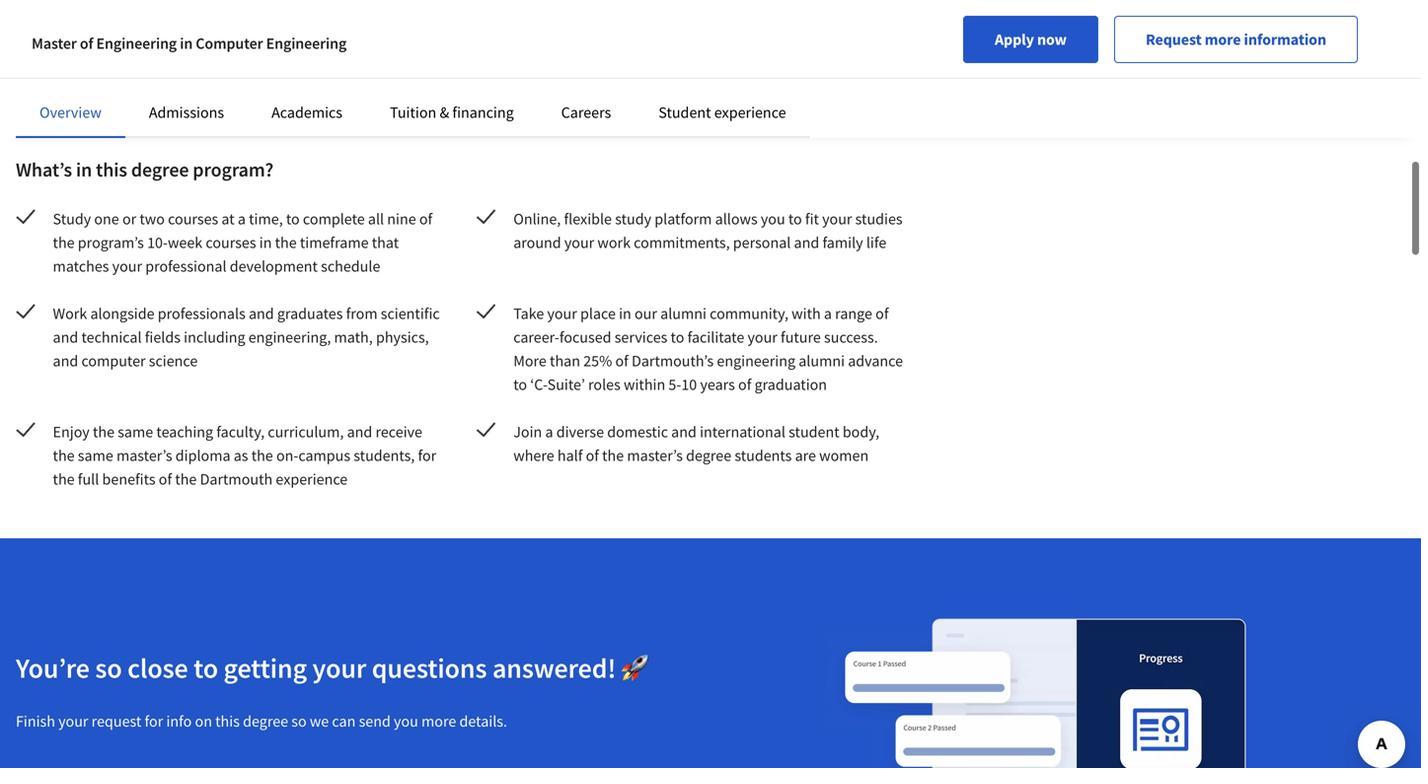 Task type: vqa. For each thing, say whether or not it's contained in the screenshot.
domestic
yes



Task type: describe. For each thing, give the bounding box(es) containing it.
you're so close to getting your questions answered! 🚀
[[16, 651, 649, 686]]

the right enjoy
[[93, 422, 115, 442]]

students,
[[354, 446, 415, 466]]

master up nearly at the top left
[[32, 34, 77, 53]]

1 vertical spatial this
[[215, 712, 240, 732]]

information
[[1244, 30, 1327, 49]]

work alongside professionals and graduates from scientific and technical fields including engineering, math, physics, and computer science
[[53, 304, 440, 371]]

getting
[[224, 651, 307, 686]]

your right finish
[[58, 712, 88, 732]]

work
[[53, 304, 87, 324]]

engineering,
[[248, 328, 331, 347]]

master of engineering in computer engineering
[[32, 34, 347, 53]]

academics
[[272, 103, 343, 122]]

program's
[[78, 233, 144, 253]]

master's inside enjoy the same teaching faculty, curriculum, and receive the same master's diploma as the on-campus students, for the full benefits of the dartmouth experience
[[116, 446, 172, 466]]

matches
[[53, 257, 109, 276]]

science
[[149, 351, 198, 371]]

professionals
[[158, 304, 246, 324]]

diverse inside or are enrolled in a doctoral degree program within six months of graduation. our master of engineering, master of engineering management, and master of science alumni thrive in diverse roles at google, intel, boeing, working as lead product managers, technical analysts, systems engineers, and more.
[[122, 109, 170, 128]]

degree inside join a diverse domestic and international student body, where half of the master's degree students are women
[[686, 446, 732, 466]]

computer
[[81, 351, 146, 371]]

student
[[789, 422, 840, 442]]

domestic
[[607, 422, 668, 442]]

our
[[635, 304, 657, 324]]

program?
[[193, 157, 274, 182]]

the left on-
[[251, 446, 273, 466]]

employment
[[643, 61, 731, 81]]

managers,
[[530, 109, 600, 128]]

finish your request for info on this degree so we can send you more details.
[[16, 712, 507, 732]]

and inside online, flexible study platform allows you to fit your studies around your work commitments, personal and family life
[[794, 233, 820, 253]]

as inside or are enrolled in a doctoral degree program within six months of graduation. our master of engineering, master of engineering management, and master of science alumni thrive in diverse roles at google, intel, boeing, working as lead product managers, technical analysts, systems engineers, and more.
[[426, 109, 440, 128]]

to left 'c- at left
[[513, 375, 527, 395]]

commitments,
[[634, 233, 730, 253]]

faculty,
[[216, 422, 265, 442]]

info
[[166, 712, 192, 732]]

all
[[368, 209, 384, 229]]

tuition & financing
[[390, 103, 514, 122]]

graduation.
[[260, 85, 337, 105]]

intel,
[[279, 109, 312, 128]]

development
[[230, 257, 318, 276]]

fields
[[145, 328, 181, 347]]

1 vertical spatial for
[[145, 712, 163, 732]]

on
[[195, 712, 212, 732]]

your up focused
[[547, 304, 577, 324]]

doctoral
[[860, 61, 915, 81]]

of up 100%
[[80, 34, 93, 53]]

diverse inside join a diverse domestic and international student body, where half of the master's degree students are women
[[556, 422, 604, 442]]

half
[[558, 446, 583, 466]]

degree down getting
[[243, 712, 288, 732]]

the down diploma
[[175, 470, 197, 490]]

0 vertical spatial this
[[96, 157, 127, 182]]

master down programs
[[517, 85, 561, 105]]

and inside enjoy the same teaching faculty, curriculum, and receive the same master's diploma as the on-campus students, for the full benefits of the dartmouth experience
[[347, 422, 372, 442]]

careers link
[[561, 103, 611, 122]]

that
[[372, 233, 399, 253]]

product
[[475, 109, 527, 128]]

tuition
[[390, 103, 437, 122]]

or inside or are enrolled in a doctoral degree program within six months of graduation. our master of engineering, master of engineering management, and master of science alumni thrive in diverse roles at google, intel, boeing, working as lead product managers, technical analysts, systems engineers, and more.
[[734, 61, 748, 81]]

engineering's
[[310, 61, 404, 81]]

experience inside enjoy the same teaching faculty, curriculum, and receive the same master's diploma as the on-campus students, for the full benefits of the dartmouth experience
[[276, 470, 348, 490]]

to up "dartmouth's"
[[671, 328, 684, 347]]

dartmouth's
[[632, 351, 714, 371]]

nearly 100% of graduates from dartmouth engineering's masters and phd programs secure employment link
[[16, 61, 731, 81]]

1 vertical spatial courses
[[206, 233, 256, 253]]

physics,
[[376, 328, 429, 347]]

within inside or are enrolled in a doctoral degree program within six months of graduation. our master of engineering, master of engineering management, and master of science alumni thrive in diverse roles at google, intel, boeing, working as lead product managers, technical analysts, systems engineers, and more.
[[124, 85, 166, 105]]

your down flexible
[[564, 233, 594, 253]]

degree inside or are enrolled in a doctoral degree program within six months of graduation. our master of engineering, master of engineering management, and master of science alumni thrive in diverse roles at google, intel, boeing, working as lead product managers, technical analysts, systems engineers, and more.
[[16, 85, 61, 105]]

two
[[140, 209, 165, 229]]

within inside 'take your place in our alumni community, with a range of career-focused services to facilitate your future success. more than 25% of dartmouth's engineering alumni advance to 'c-suite' roles within 5-10 years of graduation'
[[624, 375, 665, 395]]

scientific
[[381, 304, 440, 324]]

online,
[[513, 209, 561, 229]]

student experience
[[659, 103, 786, 122]]

send
[[359, 712, 391, 732]]

enjoy the same teaching faculty, curriculum, and receive the same master's diploma as the on-campus students, for the full benefits of the dartmouth experience
[[53, 422, 437, 490]]

graduation
[[755, 375, 827, 395]]

a inside 'take your place in our alumni community, with a range of career-focused services to facilitate your future success. more than 25% of dartmouth's engineering alumni advance to 'c-suite' roles within 5-10 years of graduation'
[[824, 304, 832, 324]]

in inside 'take your place in our alumni community, with a range of career-focused services to facilitate your future success. more than 25% of dartmouth's engineering alumni advance to 'c-suite' roles within 5-10 years of graduation'
[[619, 304, 632, 324]]

years
[[700, 375, 735, 395]]

dartmouth inside enjoy the same teaching faculty, curriculum, and receive the same master's diploma as the on-campus students, for the full benefits of the dartmouth experience
[[200, 470, 273, 490]]

engineering,
[[431, 85, 514, 105]]

of inside enjoy the same teaching faculty, curriculum, and receive the same master's diploma as the on-campus students, for the full benefits of the dartmouth experience
[[159, 470, 172, 490]]

request more information button
[[1114, 16, 1358, 63]]

admissions
[[149, 103, 224, 122]]

are inside or are enrolled in a doctoral degree program within six months of graduation. our master of engineering, master of engineering management, and master of science alumni thrive in diverse roles at google, intel, boeing, working as lead product managers, technical analysts, systems engineers, and more.
[[751, 61, 772, 81]]

to right close
[[194, 651, 218, 686]]

success.
[[824, 328, 878, 347]]

study
[[53, 209, 91, 229]]

overview
[[39, 103, 102, 122]]

week
[[168, 233, 203, 253]]

of up managers,
[[565, 85, 578, 105]]

for inside enjoy the same teaching faculty, curriculum, and receive the same master's diploma as the on-campus students, for the full benefits of the dartmouth experience
[[418, 446, 437, 466]]

1 horizontal spatial alumni
[[660, 304, 707, 324]]

your inside study one or two courses at a time, to complete all nine of the program's 10-week courses in the timeframe that matches your professional development schedule
[[112, 257, 142, 276]]

where
[[513, 446, 554, 466]]

or inside study one or two courses at a time, to complete all nine of the program's 10-week courses in the timeframe that matches your professional development schedule
[[122, 209, 136, 229]]

join
[[513, 422, 542, 442]]

more.
[[884, 109, 923, 128]]

the inside join a diverse domestic and international student body, where half of the master's degree students are women
[[602, 446, 624, 466]]

time,
[[249, 209, 283, 229]]

you're
[[16, 651, 90, 686]]

0 horizontal spatial same
[[78, 446, 113, 466]]

personal
[[733, 233, 791, 253]]

student experience link
[[659, 103, 786, 122]]

nearly 100% of graduates from dartmouth engineering's masters and phd programs secure employment
[[16, 61, 731, 81]]

math,
[[334, 328, 373, 347]]

a inside or are enrolled in a doctoral degree program within six months of graduation. our master of engineering, master of engineering management, and master of science alumni thrive in diverse roles at google, intel, boeing, working as lead product managers, technical analysts, systems engineers, and more.
[[849, 61, 857, 81]]

embedded module image image
[[795, 586, 1298, 769]]

at inside study one or two courses at a time, to complete all nine of the program's 10-week courses in the timeframe that matches your professional development schedule
[[222, 209, 235, 229]]

online, flexible study platform allows you to fit your studies around your work commitments, personal and family life
[[513, 209, 903, 253]]

apply now
[[995, 30, 1067, 49]]

engineering
[[717, 351, 796, 371]]

curriculum,
[[268, 422, 344, 442]]

google,
[[225, 109, 276, 128]]

1 horizontal spatial engineering
[[266, 34, 347, 53]]

of inside join a diverse domestic and international student body, where half of the master's degree students are women
[[586, 446, 599, 466]]

diploma
[[175, 446, 231, 466]]

full
[[78, 470, 99, 490]]

can
[[332, 712, 356, 732]]

master down enrolled
[[785, 85, 830, 105]]

0 vertical spatial courses
[[168, 209, 218, 229]]

working
[[369, 109, 423, 128]]

1 horizontal spatial so
[[291, 712, 307, 732]]

in right thrive
[[107, 109, 119, 128]]

request
[[91, 712, 141, 732]]

student
[[659, 103, 711, 122]]

students
[[735, 446, 792, 466]]

engineers,
[[784, 109, 852, 128]]

0 vertical spatial dartmouth
[[231, 61, 307, 81]]

months
[[190, 85, 241, 105]]



Task type: locate. For each thing, give the bounding box(es) containing it.
2 master's from the left
[[627, 446, 683, 466]]

you right send at the bottom left
[[394, 712, 418, 732]]

your up can
[[312, 651, 366, 686]]

of down the masters
[[415, 85, 428, 105]]

nine
[[387, 209, 416, 229]]

in right what's
[[76, 157, 92, 182]]

graduates up engineering,
[[277, 304, 343, 324]]

0 horizontal spatial technical
[[81, 328, 142, 347]]

0 vertical spatial within
[[124, 85, 166, 105]]

0 vertical spatial technical
[[603, 109, 663, 128]]

to right time,
[[286, 209, 300, 229]]

diverse up half
[[556, 422, 604, 442]]

engineering
[[96, 34, 177, 53], [266, 34, 347, 53], [581, 85, 660, 105]]

1 vertical spatial same
[[78, 446, 113, 466]]

suite'
[[548, 375, 585, 395]]

0 vertical spatial you
[[761, 209, 785, 229]]

alumni left thrive
[[16, 109, 62, 128]]

alumni right our on the top of the page
[[660, 304, 707, 324]]

within left "six"
[[124, 85, 166, 105]]

0 vertical spatial experience
[[714, 103, 786, 122]]

1 vertical spatial roles
[[588, 375, 621, 395]]

2 horizontal spatial alumni
[[799, 351, 845, 371]]

diverse down "six"
[[122, 109, 170, 128]]

you
[[761, 209, 785, 229], [394, 712, 418, 732]]

the left full
[[53, 470, 75, 490]]

a right join
[[545, 422, 553, 442]]

master's up benefits
[[116, 446, 172, 466]]

campus
[[298, 446, 351, 466]]

diverse
[[122, 109, 170, 128], [556, 422, 604, 442]]

so left we
[[291, 712, 307, 732]]

financing
[[452, 103, 514, 122]]

0 vertical spatial from
[[194, 61, 227, 81]]

now
[[1037, 30, 1067, 49]]

roles
[[173, 109, 206, 128], [588, 375, 621, 395]]

the down enjoy
[[53, 446, 75, 466]]

engineering up graduation. on the left of the page
[[266, 34, 347, 53]]

0 vertical spatial alumni
[[16, 109, 62, 128]]

&
[[440, 103, 449, 122]]

1 horizontal spatial roles
[[588, 375, 621, 395]]

questions
[[372, 651, 487, 686]]

academics link
[[272, 103, 343, 122]]

25%
[[584, 351, 612, 371]]

international
[[700, 422, 786, 442]]

you up the personal
[[761, 209, 785, 229]]

or up management,
[[734, 61, 748, 81]]

0 vertical spatial as
[[426, 109, 440, 128]]

on-
[[276, 446, 298, 466]]

your up engineering
[[748, 328, 778, 347]]

1 vertical spatial more
[[422, 712, 456, 732]]

courses up week
[[168, 209, 218, 229]]

of right benefits
[[159, 470, 172, 490]]

same
[[118, 422, 153, 442], [78, 446, 113, 466]]

1 vertical spatial diverse
[[556, 422, 604, 442]]

0 vertical spatial at
[[209, 109, 222, 128]]

1 vertical spatial are
[[795, 446, 816, 466]]

your up family
[[822, 209, 852, 229]]

flexible
[[564, 209, 612, 229]]

six
[[169, 85, 187, 105]]

alumni for degree
[[16, 109, 62, 128]]

dartmouth down diploma
[[200, 470, 273, 490]]

focused
[[559, 328, 612, 347]]

as down faculty,
[[234, 446, 248, 466]]

more right request
[[1205, 30, 1241, 49]]

in inside study one or two courses at a time, to complete all nine of the program's 10-week courses in the timeframe that matches your professional development schedule
[[259, 233, 272, 253]]

1 vertical spatial dartmouth
[[200, 470, 273, 490]]

answered!
[[492, 651, 616, 686]]

0 vertical spatial for
[[418, 446, 437, 466]]

nearly
[[16, 61, 61, 81]]

are inside join a diverse domestic and international student body, where half of the master's degree students are women
[[795, 446, 816, 466]]

same up benefits
[[118, 422, 153, 442]]

enrolled
[[775, 61, 830, 81]]

1 horizontal spatial from
[[346, 304, 378, 324]]

0 horizontal spatial diverse
[[122, 109, 170, 128]]

you inside online, flexible study platform allows you to fit your studies around your work commitments, personal and family life
[[761, 209, 785, 229]]

boeing,
[[316, 109, 366, 128]]

0 horizontal spatial so
[[95, 651, 122, 686]]

graduates up "six"
[[122, 61, 191, 81]]

to inside online, flexible study platform allows you to fit your studies around your work commitments, personal and family life
[[789, 209, 802, 229]]

a
[[849, 61, 857, 81], [238, 209, 246, 229], [824, 304, 832, 324], [545, 422, 553, 442]]

from inside work alongside professionals and graduates from scientific and technical fields including engineering, math, physics, and computer science
[[346, 304, 378, 324]]

from up months on the top left of page
[[194, 61, 227, 81]]

same up full
[[78, 446, 113, 466]]

0 horizontal spatial for
[[145, 712, 163, 732]]

0 vertical spatial more
[[1205, 30, 1241, 49]]

of up 'google,'
[[244, 85, 257, 105]]

community,
[[710, 304, 789, 324]]

1 horizontal spatial same
[[118, 422, 153, 442]]

1 vertical spatial from
[[346, 304, 378, 324]]

0 horizontal spatial roles
[[173, 109, 206, 128]]

1 horizontal spatial master's
[[627, 446, 683, 466]]

1 horizontal spatial as
[[426, 109, 440, 128]]

0 horizontal spatial experience
[[276, 470, 348, 490]]

1 horizontal spatial you
[[761, 209, 785, 229]]

this right "on"
[[215, 712, 240, 732]]

more left details.
[[422, 712, 456, 732]]

1 vertical spatial or
[[122, 209, 136, 229]]

at inside or are enrolled in a doctoral degree program within six months of graduation. our master of engineering, master of engineering management, and master of science alumni thrive in diverse roles at google, intel, boeing, working as lead product managers, technical analysts, systems engineers, and more.
[[209, 109, 222, 128]]

alumni inside or are enrolled in a doctoral degree program within six months of graduation. our master of engineering, master of engineering management, and master of science alumni thrive in diverse roles at google, intel, boeing, working as lead product managers, technical analysts, systems engineers, and more.
[[16, 109, 62, 128]]

family
[[823, 233, 863, 253]]

as inside enjoy the same teaching faculty, curriculum, and receive the same master's diploma as the on-campus students, for the full benefits of the dartmouth experience
[[234, 446, 248, 466]]

your down program's
[[112, 257, 142, 276]]

the down study
[[53, 233, 75, 253]]

studies
[[855, 209, 903, 229]]

roles down 25%
[[588, 375, 621, 395]]

1 vertical spatial alumni
[[660, 304, 707, 324]]

thrive
[[65, 109, 104, 128]]

overview link
[[39, 103, 102, 122]]

and inside join a diverse domestic and international student body, where half of the master's degree students are women
[[671, 422, 697, 442]]

5-
[[669, 375, 681, 395]]

engineering down secure
[[581, 85, 660, 105]]

1 horizontal spatial for
[[418, 446, 437, 466]]

0 horizontal spatial graduates
[[122, 61, 191, 81]]

technical inside work alongside professionals and graduates from scientific and technical fields including engineering, math, physics, and computer science
[[81, 328, 142, 347]]

of inside study one or two courses at a time, to complete all nine of the program's 10-week courses in the timeframe that matches your professional development schedule
[[419, 209, 433, 229]]

more inside button
[[1205, 30, 1241, 49]]

master up working
[[367, 85, 412, 105]]

1 vertical spatial at
[[222, 209, 235, 229]]

so left close
[[95, 651, 122, 686]]

engineering up 100%
[[96, 34, 177, 53]]

1 horizontal spatial this
[[215, 712, 240, 732]]

a left time,
[[238, 209, 246, 229]]

0 vertical spatial or
[[734, 61, 748, 81]]

more
[[1205, 30, 1241, 49], [422, 712, 456, 732]]

in left our on the top of the page
[[619, 304, 632, 324]]

at down months on the top left of page
[[209, 109, 222, 128]]

of up engineers,
[[833, 85, 846, 105]]

we
[[310, 712, 329, 732]]

roles inside 'take your place in our alumni community, with a range of career-focused services to facilitate your future success. more than 25% of dartmouth's engineering alumni advance to 'c-suite' roles within 5-10 years of graduation'
[[588, 375, 621, 395]]

alongside
[[90, 304, 155, 324]]

courses down time,
[[206, 233, 256, 253]]

study one or two courses at a time, to complete all nine of the program's 10-week courses in the timeframe that matches your professional development schedule
[[53, 209, 433, 276]]

with
[[792, 304, 821, 324]]

in right enrolled
[[833, 61, 846, 81]]

degree up two
[[131, 157, 189, 182]]

0 horizontal spatial you
[[394, 712, 418, 732]]

0 horizontal spatial alumni
[[16, 109, 62, 128]]

at left time,
[[222, 209, 235, 229]]

1 horizontal spatial diverse
[[556, 422, 604, 442]]

in left computer
[[180, 34, 193, 53]]

0 vertical spatial graduates
[[122, 61, 191, 81]]

to inside study one or two courses at a time, to complete all nine of the program's 10-week courses in the timeframe that matches your professional development schedule
[[286, 209, 300, 229]]

0 horizontal spatial or
[[122, 209, 136, 229]]

schedule
[[321, 257, 380, 276]]

0 horizontal spatial this
[[96, 157, 127, 182]]

2 horizontal spatial engineering
[[581, 85, 660, 105]]

alumni
[[16, 109, 62, 128], [660, 304, 707, 324], [799, 351, 845, 371]]

0 vertical spatial are
[[751, 61, 772, 81]]

degree down the international
[[686, 446, 732, 466]]

teaching
[[156, 422, 213, 442]]

0 vertical spatial same
[[118, 422, 153, 442]]

1 horizontal spatial graduates
[[277, 304, 343, 324]]

0 horizontal spatial more
[[422, 712, 456, 732]]

so
[[95, 651, 122, 686], [291, 712, 307, 732]]

alumni for community,
[[799, 351, 845, 371]]

1 vertical spatial as
[[234, 446, 248, 466]]

degree down nearly at the top left
[[16, 85, 61, 105]]

apply
[[995, 30, 1034, 49]]

take
[[513, 304, 544, 324]]

of right 100%
[[105, 61, 119, 81]]

or are enrolled in a doctoral degree program within six months of graduation. our master of engineering, master of engineering management, and master of science alumni thrive in diverse roles at google, intel, boeing, working as lead product managers, technical analysts, systems engineers, and more.
[[16, 61, 926, 128]]

a inside study one or two courses at a time, to complete all nine of the program's 10-week courses in the timeframe that matches your professional development schedule
[[238, 209, 246, 229]]

1 horizontal spatial experience
[[714, 103, 786, 122]]

1 horizontal spatial are
[[795, 446, 816, 466]]

complete
[[303, 209, 365, 229]]

1 horizontal spatial or
[[734, 61, 748, 81]]

0 vertical spatial roles
[[173, 109, 206, 128]]

as
[[426, 109, 440, 128], [234, 446, 248, 466]]

lead
[[443, 109, 472, 128]]

in down time,
[[259, 233, 272, 253]]

roles down "six"
[[173, 109, 206, 128]]

1 vertical spatial you
[[394, 712, 418, 732]]

master's inside join a diverse domestic and international student body, where half of the master's degree students are women
[[627, 446, 683, 466]]

the up the development
[[275, 233, 297, 253]]

are left enrolled
[[751, 61, 772, 81]]

0 horizontal spatial as
[[234, 446, 248, 466]]

technical down secure
[[603, 109, 663, 128]]

systems
[[727, 109, 780, 128]]

0 horizontal spatial engineering
[[96, 34, 177, 53]]

allows
[[715, 209, 758, 229]]

what's in this degree program?
[[16, 157, 274, 182]]

2 vertical spatial alumni
[[799, 351, 845, 371]]

1 vertical spatial within
[[624, 375, 665, 395]]

platform
[[655, 209, 712, 229]]

a right with
[[824, 304, 832, 324]]

technical up computer
[[81, 328, 142, 347]]

of right half
[[586, 446, 599, 466]]

1 master's from the left
[[116, 446, 172, 466]]

1 horizontal spatial within
[[624, 375, 665, 395]]

or right one
[[122, 209, 136, 229]]

0 horizontal spatial from
[[194, 61, 227, 81]]

of
[[80, 34, 93, 53], [105, 61, 119, 81], [244, 85, 257, 105], [415, 85, 428, 105], [565, 85, 578, 105], [833, 85, 846, 105], [419, 209, 433, 229], [876, 304, 889, 324], [615, 351, 629, 371], [738, 375, 752, 395], [586, 446, 599, 466], [159, 470, 172, 490]]

apply now button
[[963, 16, 1099, 63]]

work
[[598, 233, 631, 253]]

1 vertical spatial so
[[291, 712, 307, 732]]

a up science
[[849, 61, 857, 81]]

facilitate
[[688, 328, 745, 347]]

to left fit at right top
[[789, 209, 802, 229]]

one
[[94, 209, 119, 229]]

for down receive
[[418, 446, 437, 466]]

1 vertical spatial graduates
[[277, 304, 343, 324]]

of down engineering
[[738, 375, 752, 395]]

services
[[615, 328, 668, 347]]

0 horizontal spatial within
[[124, 85, 166, 105]]

our
[[340, 85, 364, 105]]

are
[[751, 61, 772, 81], [795, 446, 816, 466]]

for
[[418, 446, 437, 466], [145, 712, 163, 732]]

dartmouth up graduation. on the left of the page
[[231, 61, 307, 81]]

admissions link
[[149, 103, 224, 122]]

are down "student"
[[795, 446, 816, 466]]

engineering inside or are enrolled in a doctoral degree program within six months of graduation. our master of engineering, master of engineering management, and master of science alumni thrive in diverse roles at google, intel, boeing, working as lead product managers, technical analysts, systems engineers, and more.
[[581, 85, 660, 105]]

100%
[[64, 61, 102, 81]]

from up math,
[[346, 304, 378, 324]]

1 vertical spatial experience
[[276, 470, 348, 490]]

a inside join a diverse domestic and international student body, where half of the master's degree students are women
[[545, 422, 553, 442]]

at
[[209, 109, 222, 128], [222, 209, 235, 229]]

professional
[[145, 257, 227, 276]]

women
[[819, 446, 869, 466]]

phd
[[494, 61, 522, 81]]

science
[[849, 85, 900, 105]]

roles inside or are enrolled in a doctoral degree program within six months of graduation. our master of engineering, master of engineering management, and master of science alumni thrive in diverse roles at google, intel, boeing, working as lead product managers, technical analysts, systems engineers, and more.
[[173, 109, 206, 128]]

1 vertical spatial technical
[[81, 328, 142, 347]]

of right range
[[876, 304, 889, 324]]

your
[[822, 209, 852, 229], [564, 233, 594, 253], [112, 257, 142, 276], [547, 304, 577, 324], [748, 328, 778, 347], [312, 651, 366, 686], [58, 712, 88, 732]]

master's down "domestic"
[[627, 446, 683, 466]]

as left lead
[[426, 109, 440, 128]]

0 vertical spatial so
[[95, 651, 122, 686]]

the down "domestic"
[[602, 446, 624, 466]]

1 horizontal spatial more
[[1205, 30, 1241, 49]]

of right nine
[[419, 209, 433, 229]]

0 horizontal spatial master's
[[116, 446, 172, 466]]

1 horizontal spatial technical
[[603, 109, 663, 128]]

this up one
[[96, 157, 127, 182]]

within left '5-'
[[624, 375, 665, 395]]

technical inside or are enrolled in a doctoral degree program within six months of graduation. our master of engineering, master of engineering management, and master of science alumni thrive in diverse roles at google, intel, boeing, working as lead product managers, technical analysts, systems engineers, and more.
[[603, 109, 663, 128]]

life
[[866, 233, 887, 253]]

management,
[[663, 85, 754, 105]]

dartmouth
[[231, 61, 307, 81], [200, 470, 273, 490]]

the
[[53, 233, 75, 253], [275, 233, 297, 253], [93, 422, 115, 442], [53, 446, 75, 466], [251, 446, 273, 466], [602, 446, 624, 466], [53, 470, 75, 490], [175, 470, 197, 490]]

this
[[96, 157, 127, 182], [215, 712, 240, 732]]

10
[[681, 375, 697, 395]]

0 horizontal spatial are
[[751, 61, 772, 81]]

alumni down future
[[799, 351, 845, 371]]

study
[[615, 209, 652, 229]]

0 vertical spatial diverse
[[122, 109, 170, 128]]

for left info
[[145, 712, 163, 732]]

of right 25%
[[615, 351, 629, 371]]

graduates inside work alongside professionals and graduates from scientific and technical fields including engineering, math, physics, and computer science
[[277, 304, 343, 324]]



